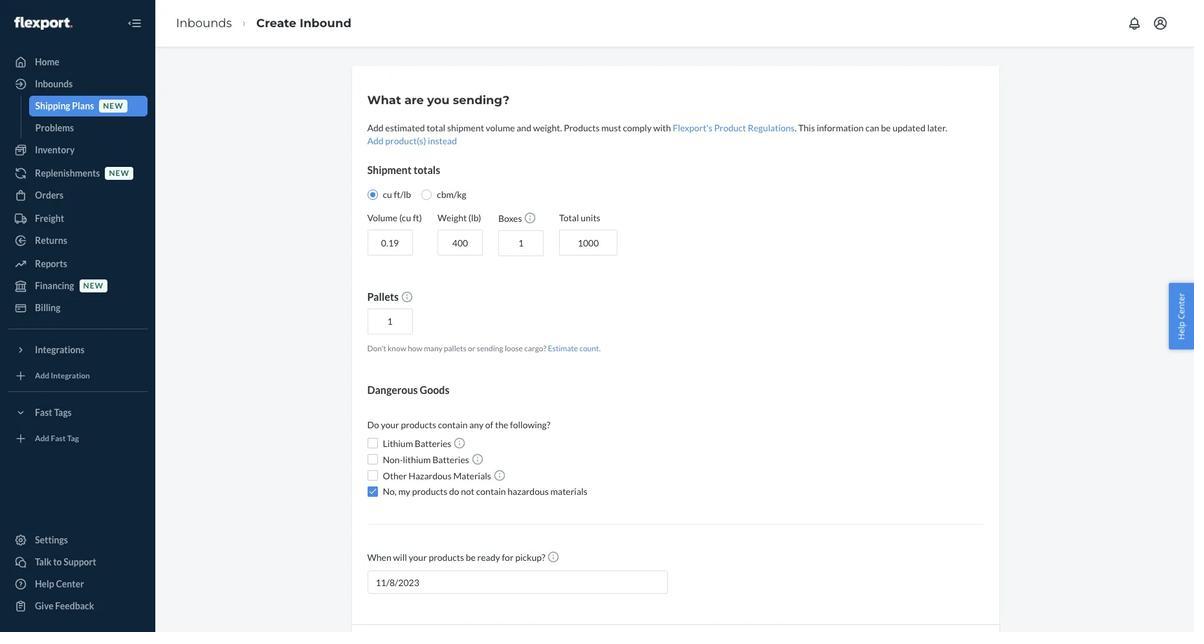 Task type: vqa. For each thing, say whether or not it's contained in the screenshot.
topmost Inbounds Link
yes



Task type: describe. For each thing, give the bounding box(es) containing it.
new for replenishments
[[109, 169, 129, 178]]

dangerous goods
[[367, 384, 450, 396]]

create inbound
[[256, 16, 351, 30]]

(cu
[[399, 213, 411, 224]]

non-
[[383, 454, 403, 465]]

financing
[[35, 280, 74, 291]]

of
[[485, 419, 493, 430]]

can
[[866, 122, 879, 133]]

product
[[714, 122, 746, 133]]

0 text field for (lb)
[[438, 230, 483, 256]]

cu ft/lb
[[383, 189, 411, 200]]

how
[[408, 344, 423, 353]]

when
[[367, 552, 391, 563]]

what are you sending?
[[367, 93, 510, 107]]

billing
[[35, 302, 61, 313]]

orders
[[35, 190, 64, 201]]

fast tags button
[[8, 403, 148, 423]]

help center button
[[1169, 283, 1194, 349]]

give feedback
[[35, 601, 94, 612]]

talk to support button
[[8, 552, 148, 573]]

11/8/2023
[[376, 577, 419, 588]]

0 text field for pallets
[[367, 309, 413, 335]]

weight
[[438, 213, 467, 224]]

help inside button
[[1176, 321, 1187, 340]]

fast tags
[[35, 407, 72, 418]]

add estimated total shipment volume and weight. products must comply with flexport's product regulations . this information can be updated later. add product(s) instead
[[367, 122, 947, 146]]

(lb)
[[469, 213, 481, 224]]

open notifications image
[[1127, 16, 1143, 31]]

inbounds inside breadcrumbs navigation
[[176, 16, 232, 30]]

plans
[[72, 100, 94, 111]]

weight.
[[533, 122, 562, 133]]

fast inside fast tags dropdown button
[[35, 407, 52, 418]]

1 vertical spatial be
[[466, 552, 476, 563]]

products for contain
[[401, 419, 436, 430]]

give feedback button
[[8, 596, 148, 617]]

flexport logo image
[[14, 17, 72, 30]]

0 text field for volume (cu ft)
[[367, 230, 413, 256]]

settings link
[[8, 530, 148, 551]]

fast inside the add fast tag link
[[51, 434, 66, 444]]

shipment
[[367, 164, 412, 176]]

no,
[[383, 486, 397, 497]]

talk
[[35, 557, 51, 568]]

hazardous
[[409, 470, 452, 481]]

reports
[[35, 258, 67, 269]]

or
[[468, 344, 475, 353]]

orders link
[[8, 185, 148, 206]]

estimate
[[548, 344, 578, 353]]

1 vertical spatial .
[[599, 344, 601, 353]]

pallets
[[444, 344, 467, 353]]

no, my products do not contain hazardous materials
[[383, 486, 588, 497]]

what
[[367, 93, 401, 107]]

tags
[[54, 407, 72, 418]]

total units
[[559, 213, 601, 224]]

replenishments
[[35, 168, 100, 179]]

. inside add estimated total shipment volume and weight. products must comply with flexport's product regulations . this information can be updated later. add product(s) instead
[[795, 122, 797, 133]]

weight (lb)
[[438, 213, 481, 224]]

close navigation image
[[127, 16, 142, 31]]

flexport's
[[673, 122, 713, 133]]

totals
[[414, 164, 440, 176]]

integrations
[[35, 344, 85, 355]]

1 vertical spatial inbounds link
[[8, 74, 148, 95]]

goods
[[420, 384, 450, 396]]

2 vertical spatial products
[[429, 552, 464, 563]]

flexport's product regulations button
[[673, 122, 795, 135]]

0 text field for boxes
[[498, 230, 544, 256]]

any
[[469, 419, 484, 430]]

problems
[[35, 122, 74, 133]]

freight link
[[8, 208, 148, 229]]

add for add fast tag
[[35, 434, 49, 444]]

returns
[[35, 235, 67, 246]]

1 vertical spatial batteries
[[433, 454, 469, 465]]

new for financing
[[83, 281, 104, 291]]

create inbound link
[[256, 16, 351, 30]]

integrations button
[[8, 340, 148, 361]]

estimate count button
[[548, 343, 599, 354]]

1 horizontal spatial contain
[[476, 486, 506, 497]]

be inside add estimated total shipment volume and weight. products must comply with flexport's product regulations . this information can be updated later. add product(s) instead
[[881, 122, 891, 133]]

my
[[398, 486, 410, 497]]

don't know how many pallets or sending loose cargo? estimate count .
[[367, 344, 601, 353]]

billing link
[[8, 298, 148, 318]]

boxes
[[498, 213, 524, 224]]

products
[[564, 122, 600, 133]]

sending
[[477, 344, 503, 353]]

support
[[64, 557, 96, 568]]



Task type: locate. For each thing, give the bounding box(es) containing it.
shipment
[[447, 122, 484, 133]]

your right will
[[409, 552, 427, 563]]

be right can
[[881, 122, 891, 133]]

lithium
[[403, 454, 431, 465]]

1 horizontal spatial be
[[881, 122, 891, 133]]

add left product(s)
[[367, 135, 384, 146]]

estimated
[[385, 122, 425, 133]]

help center inside help center button
[[1176, 293, 1187, 340]]

inbound
[[300, 16, 351, 30]]

with
[[654, 122, 671, 133]]

0 horizontal spatial help
[[35, 579, 54, 590]]

0 text field down volume (cu ft)
[[367, 230, 413, 256]]

batteries up 'other hazardous materials'
[[433, 454, 469, 465]]

None checkbox
[[367, 438, 378, 449], [367, 471, 378, 481], [367, 487, 378, 497], [367, 438, 378, 449], [367, 471, 378, 481], [367, 487, 378, 497]]

center inside help center link
[[56, 579, 84, 590]]

0 vertical spatial fast
[[35, 407, 52, 418]]

new down reports link
[[83, 281, 104, 291]]

integration
[[51, 371, 90, 381]]

0 horizontal spatial inbounds
[[35, 78, 73, 89]]

1 horizontal spatial help
[[1176, 321, 1187, 340]]

fast left "tag"
[[51, 434, 66, 444]]

0 vertical spatial products
[[401, 419, 436, 430]]

be
[[881, 122, 891, 133], [466, 552, 476, 563]]

center inside help center button
[[1176, 293, 1187, 319]]

when will your products be ready for pickup?
[[367, 552, 547, 563]]

tag
[[67, 434, 79, 444]]

0 horizontal spatial inbounds link
[[8, 74, 148, 95]]

information
[[817, 122, 864, 133]]

1 vertical spatial products
[[412, 486, 447, 497]]

comply
[[623, 122, 652, 133]]

contain left the any on the left
[[438, 419, 468, 430]]

add down the what
[[367, 122, 384, 133]]

sending?
[[453, 93, 510, 107]]

inbounds
[[176, 16, 232, 30], [35, 78, 73, 89]]

1 vertical spatial fast
[[51, 434, 66, 444]]

0 horizontal spatial help center
[[35, 579, 84, 590]]

problems link
[[29, 118, 148, 139]]

your right the do
[[381, 419, 399, 430]]

0 horizontal spatial be
[[466, 552, 476, 563]]

new for shipping plans
[[103, 101, 123, 111]]

None checkbox
[[367, 455, 378, 465]]

2 0 text field from the left
[[559, 230, 618, 256]]

0 horizontal spatial 0 text field
[[438, 230, 483, 256]]

1 vertical spatial inbounds
[[35, 78, 73, 89]]

1 vertical spatial center
[[56, 579, 84, 590]]

0 horizontal spatial your
[[381, 419, 399, 430]]

0 text field down units
[[559, 230, 618, 256]]

1 horizontal spatial help center
[[1176, 293, 1187, 340]]

regulations
[[748, 122, 795, 133]]

. right the estimate
[[599, 344, 601, 353]]

cargo?
[[524, 344, 546, 353]]

dangerous
[[367, 384, 418, 396]]

returns link
[[8, 230, 148, 251]]

will
[[393, 552, 407, 563]]

fast
[[35, 407, 52, 418], [51, 434, 66, 444]]

cu
[[383, 189, 392, 200]]

many
[[424, 344, 442, 353]]

add integration
[[35, 371, 90, 381]]

add
[[367, 122, 384, 133], [367, 135, 384, 146], [35, 371, 49, 381], [35, 434, 49, 444]]

0 text field
[[367, 230, 413, 256], [498, 230, 544, 256], [367, 309, 413, 335]]

help center link
[[8, 574, 148, 595]]

1 horizontal spatial 0 text field
[[559, 230, 618, 256]]

0 horizontal spatial contain
[[438, 419, 468, 430]]

total
[[427, 122, 445, 133]]

this
[[799, 122, 815, 133]]

ready
[[477, 552, 500, 563]]

0 vertical spatial be
[[881, 122, 891, 133]]

0 horizontal spatial center
[[56, 579, 84, 590]]

product(s)
[[385, 135, 426, 146]]

new right plans
[[103, 101, 123, 111]]

fast left tags
[[35, 407, 52, 418]]

products left ready
[[429, 552, 464, 563]]

0 text field down weight (lb)
[[438, 230, 483, 256]]

add product(s) instead button
[[367, 135, 457, 148]]

pallets
[[367, 291, 401, 303]]

volume (cu ft)
[[367, 213, 422, 224]]

updated
[[893, 122, 926, 133]]

hazardous
[[508, 486, 549, 497]]

1 0 text field from the left
[[438, 230, 483, 256]]

. left this
[[795, 122, 797, 133]]

materials
[[453, 470, 491, 481]]

pickup?
[[515, 552, 545, 563]]

products
[[401, 419, 436, 430], [412, 486, 447, 497], [429, 552, 464, 563]]

new
[[103, 101, 123, 111], [109, 169, 129, 178], [83, 281, 104, 291]]

to
[[53, 557, 62, 568]]

you
[[427, 93, 450, 107]]

do
[[449, 486, 459, 497]]

lithium
[[383, 438, 413, 449]]

0 vertical spatial .
[[795, 122, 797, 133]]

volume
[[367, 213, 398, 224]]

1 horizontal spatial your
[[409, 552, 427, 563]]

1 vertical spatial contain
[[476, 486, 506, 497]]

add integration link
[[8, 366, 148, 386]]

0 text field down boxes
[[498, 230, 544, 256]]

feedback
[[55, 601, 94, 612]]

ft/lb
[[394, 189, 411, 200]]

products up lithium batteries
[[401, 419, 436, 430]]

shipping plans
[[35, 100, 94, 111]]

products down hazardous
[[412, 486, 447, 497]]

1 horizontal spatial .
[[795, 122, 797, 133]]

1 horizontal spatial center
[[1176, 293, 1187, 319]]

talk to support
[[35, 557, 96, 568]]

inbounds link
[[176, 16, 232, 30], [8, 74, 148, 95]]

add fast tag link
[[8, 429, 148, 449]]

center
[[1176, 293, 1187, 319], [56, 579, 84, 590]]

products for do
[[412, 486, 447, 497]]

new up the orders link
[[109, 169, 129, 178]]

units
[[581, 213, 601, 224]]

0 vertical spatial help
[[1176, 321, 1187, 340]]

add left the 'integration'
[[35, 371, 49, 381]]

1 horizontal spatial inbounds
[[176, 16, 232, 30]]

settings
[[35, 535, 68, 546]]

volume
[[486, 122, 515, 133]]

don't
[[367, 344, 386, 353]]

0 vertical spatial inbounds link
[[176, 16, 232, 30]]

breadcrumbs navigation
[[166, 4, 362, 42]]

your
[[381, 419, 399, 430], [409, 552, 427, 563]]

batteries
[[415, 438, 451, 449], [433, 454, 469, 465]]

other hazardous materials
[[383, 470, 493, 481]]

0 vertical spatial your
[[381, 419, 399, 430]]

0 vertical spatial help center
[[1176, 293, 1187, 340]]

total
[[559, 213, 579, 224]]

contain right not
[[476, 486, 506, 497]]

do
[[367, 419, 379, 430]]

1 horizontal spatial inbounds link
[[176, 16, 232, 30]]

1 vertical spatial new
[[109, 169, 129, 178]]

0 horizontal spatial .
[[599, 344, 601, 353]]

are
[[405, 93, 424, 107]]

do your products contain any of the following?
[[367, 419, 550, 430]]

the
[[495, 419, 508, 430]]

loose
[[505, 344, 523, 353]]

1 vertical spatial help
[[35, 579, 54, 590]]

know
[[388, 344, 406, 353]]

create
[[256, 16, 296, 30]]

contain
[[438, 419, 468, 430], [476, 486, 506, 497]]

0 vertical spatial batteries
[[415, 438, 451, 449]]

0 vertical spatial new
[[103, 101, 123, 111]]

home link
[[8, 52, 148, 73]]

not
[[461, 486, 475, 497]]

for
[[502, 552, 514, 563]]

0 text field for units
[[559, 230, 618, 256]]

instead
[[428, 135, 457, 146]]

1 vertical spatial your
[[409, 552, 427, 563]]

0 vertical spatial center
[[1176, 293, 1187, 319]]

must
[[602, 122, 621, 133]]

add down "fast tags"
[[35, 434, 49, 444]]

1 vertical spatial help center
[[35, 579, 84, 590]]

0 text field down the "pallets" at top left
[[367, 309, 413, 335]]

0 vertical spatial inbounds
[[176, 16, 232, 30]]

0 vertical spatial contain
[[438, 419, 468, 430]]

other
[[383, 470, 407, 481]]

help center inside help center link
[[35, 579, 84, 590]]

add for add estimated total shipment volume and weight. products must comply with flexport's product regulations . this information can be updated later. add product(s) instead
[[367, 122, 384, 133]]

be left ready
[[466, 552, 476, 563]]

2 vertical spatial new
[[83, 281, 104, 291]]

None radio
[[367, 190, 378, 200], [421, 190, 432, 200], [367, 190, 378, 200], [421, 190, 432, 200]]

later.
[[927, 122, 947, 133]]

batteries up the non-lithium batteries on the left
[[415, 438, 451, 449]]

0 text field
[[438, 230, 483, 256], [559, 230, 618, 256]]

add for add integration
[[35, 371, 49, 381]]

open account menu image
[[1153, 16, 1168, 31]]

freight
[[35, 213, 64, 224]]

lithium batteries
[[383, 438, 453, 449]]



